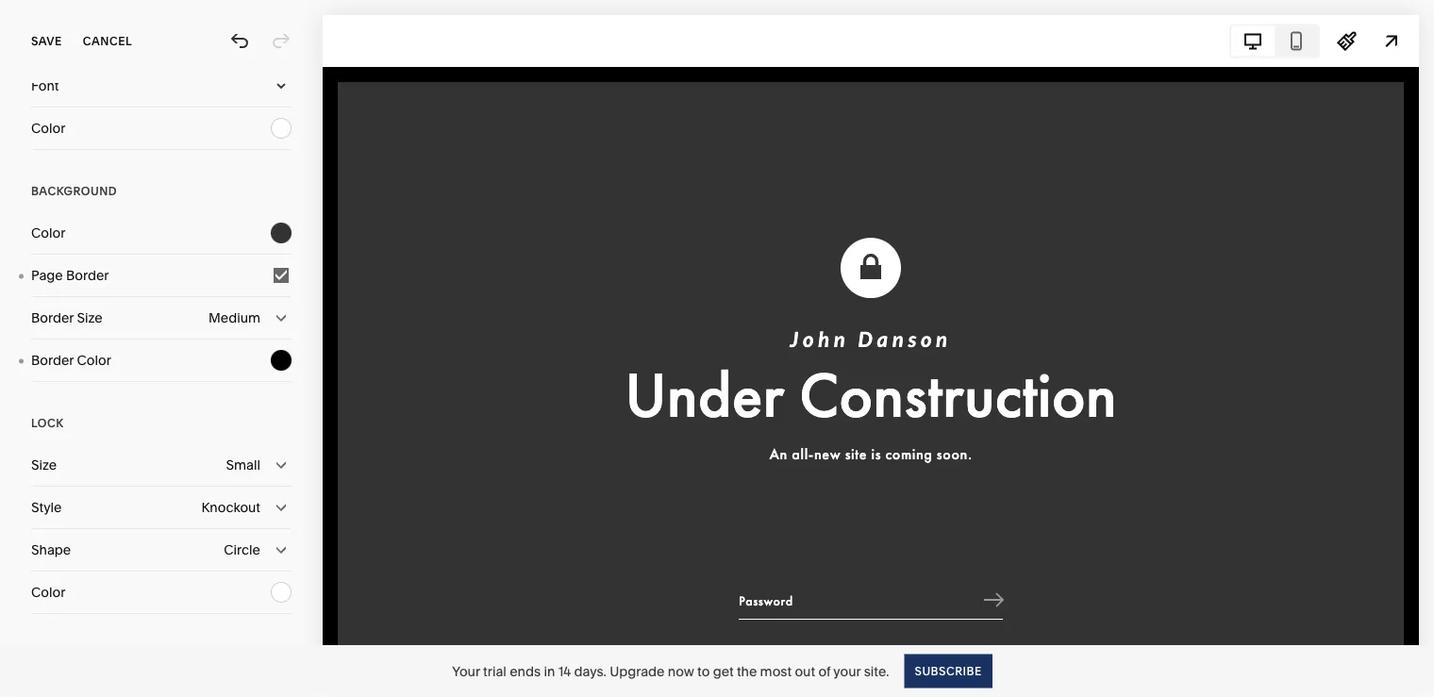 Task type: vqa. For each thing, say whether or not it's contained in the screenshot.
SHAPE
yes



Task type: locate. For each thing, give the bounding box(es) containing it.
shape
[[31, 542, 71, 558]]

border inside border color button
[[31, 353, 74, 369]]

size up border color
[[77, 310, 103, 326]]

color button
[[31, 108, 292, 149], [31, 212, 292, 254], [31, 572, 292, 614]]

color down "font"
[[31, 120, 65, 136]]

Shape field
[[31, 530, 292, 571]]

ends
[[510, 664, 541, 680]]

0 vertical spatial color button
[[31, 108, 292, 149]]

1 vertical spatial color button
[[31, 212, 292, 254]]

border down page
[[31, 310, 74, 326]]

font button
[[31, 65, 292, 107]]

save button
[[31, 21, 62, 62]]

size down lock
[[31, 457, 57, 473]]

color button down font button
[[31, 108, 292, 149]]

border down border size at left
[[31, 353, 74, 369]]

small
[[226, 457, 261, 473]]

color button up "border size" field
[[31, 212, 292, 254]]

lock
[[31, 417, 64, 430]]

0 horizontal spatial size
[[31, 457, 57, 473]]

1 vertical spatial border
[[31, 310, 74, 326]]

2 vertical spatial border
[[31, 353, 74, 369]]

now
[[668, 664, 694, 680]]

1 color button from the top
[[31, 108, 292, 149]]

your
[[834, 664, 861, 680]]

page border
[[31, 268, 109, 284]]

border
[[66, 268, 109, 284], [31, 310, 74, 326], [31, 353, 74, 369]]

font
[[31, 78, 59, 94]]

border color button
[[31, 340, 292, 381]]

color down shape
[[31, 585, 65, 601]]

color button down shape field
[[31, 572, 292, 614]]

1 horizontal spatial size
[[77, 310, 103, 326]]

border right page
[[66, 268, 109, 284]]

border for border size
[[31, 310, 74, 326]]

your trial ends in 14 days. upgrade now to get the most out of your site.
[[452, 664, 890, 680]]

color
[[31, 120, 65, 136], [31, 225, 65, 241], [77, 353, 111, 369], [31, 585, 65, 601]]

2 vertical spatial color button
[[31, 572, 292, 614]]

color for second color button from the top
[[31, 225, 65, 241]]

Border Size field
[[31, 297, 292, 339]]

background
[[31, 185, 117, 198]]

border inside "border size" field
[[31, 310, 74, 326]]

color up page
[[31, 225, 65, 241]]

undo image
[[229, 31, 250, 52]]

size
[[77, 310, 103, 326], [31, 457, 57, 473]]

border size
[[31, 310, 103, 326]]

border for border color
[[31, 353, 74, 369]]

page
[[31, 268, 63, 284]]

tab list
[[1232, 26, 1319, 56]]

Size field
[[31, 445, 292, 486]]

out
[[795, 664, 816, 680]]

color for 1st color button from the top
[[31, 120, 65, 136]]

in
[[544, 664, 555, 680]]



Task type: describe. For each thing, give the bounding box(es) containing it.
3 color button from the top
[[31, 572, 292, 614]]

of
[[819, 664, 831, 680]]

cancel
[[83, 34, 132, 48]]

1 vertical spatial size
[[31, 457, 57, 473]]

subscribe
[[915, 665, 982, 678]]

subscribe button
[[905, 655, 993, 689]]

style
[[31, 500, 62, 516]]

get
[[713, 664, 734, 680]]

Style field
[[31, 487, 292, 529]]

2 color button from the top
[[31, 212, 292, 254]]

circle
[[224, 542, 261, 558]]

14
[[558, 664, 571, 680]]

days.
[[574, 664, 607, 680]]

site.
[[864, 664, 890, 680]]

cancel button
[[83, 21, 132, 62]]

border color
[[31, 353, 111, 369]]

to
[[698, 664, 710, 680]]

medium
[[209, 310, 261, 326]]

upgrade
[[610, 664, 665, 680]]

trial
[[483, 664, 507, 680]]

0 vertical spatial size
[[77, 310, 103, 326]]

color down border size at left
[[77, 353, 111, 369]]

your
[[452, 664, 480, 680]]

redo image
[[271, 31, 292, 52]]

save
[[31, 34, 62, 48]]

color for 3rd color button from the top of the page
[[31, 585, 65, 601]]

most
[[760, 664, 792, 680]]

knockout
[[202, 500, 261, 516]]

the
[[737, 664, 757, 680]]

0 vertical spatial border
[[66, 268, 109, 284]]



